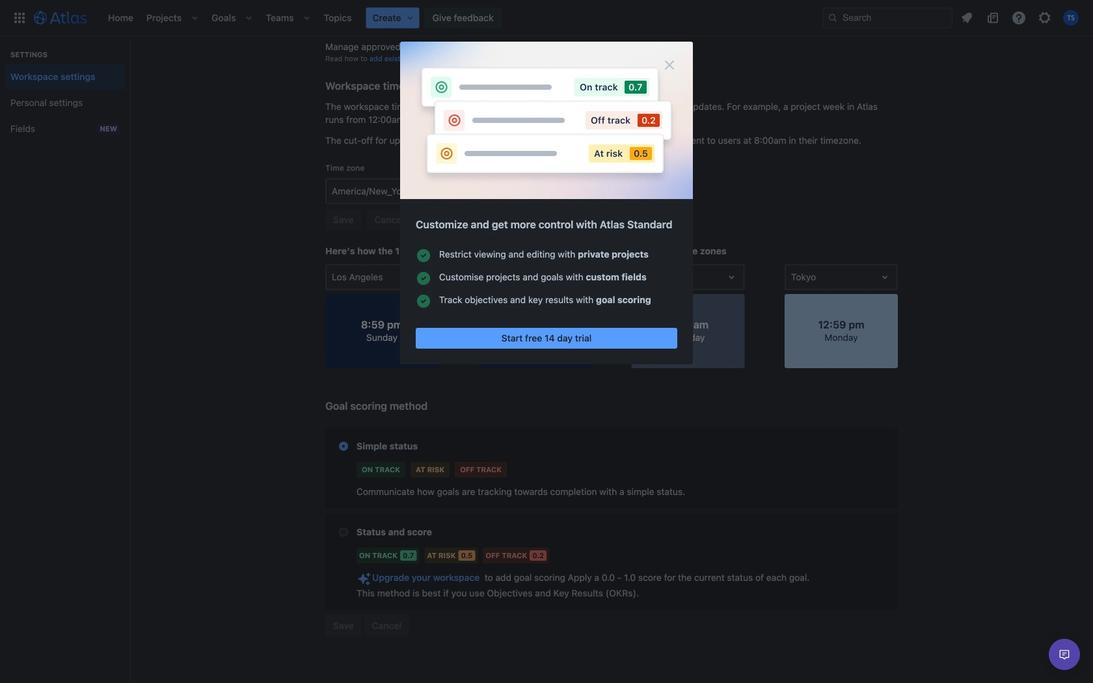 Task type: locate. For each thing, give the bounding box(es) containing it.
2 atlas feature image from the top
[[416, 294, 432, 309]]

banner
[[0, 0, 1094, 36]]

0 vertical spatial atlas feature image
[[416, 271, 432, 287]]

atlas paid feature image
[[357, 572, 372, 587]]

open image
[[725, 270, 740, 285], [878, 270, 893, 285]]

an external link image
[[490, 41, 501, 51]]

atlas feature image
[[416, 271, 432, 287], [416, 294, 432, 309]]

open image
[[572, 184, 587, 199], [418, 270, 434, 285], [571, 270, 587, 285]]

None search field
[[823, 7, 953, 28]]

search image
[[828, 13, 839, 23]]

group
[[5, 36, 125, 146]]

atlas feature image
[[416, 248, 432, 264]]

1 vertical spatial atlas feature image
[[416, 294, 432, 309]]

1 horizontal spatial open image
[[878, 270, 893, 285]]

0 horizontal spatial open image
[[725, 270, 740, 285]]



Task type: describe. For each thing, give the bounding box(es) containing it.
an external link image
[[496, 12, 507, 23]]

close banner image
[[662, 57, 678, 73]]

1 open image from the left
[[725, 270, 740, 285]]

1 atlas feature image from the top
[[416, 271, 432, 287]]

Search field
[[823, 7, 953, 28]]

open intercom messenger image
[[1057, 647, 1073, 663]]

help image
[[1012, 10, 1028, 26]]

2 open image from the left
[[878, 270, 893, 285]]

top element
[[8, 0, 823, 36]]



Task type: vqa. For each thing, say whether or not it's contained in the screenshot.
townsquare image for townsquare icon associated with first Heading
no



